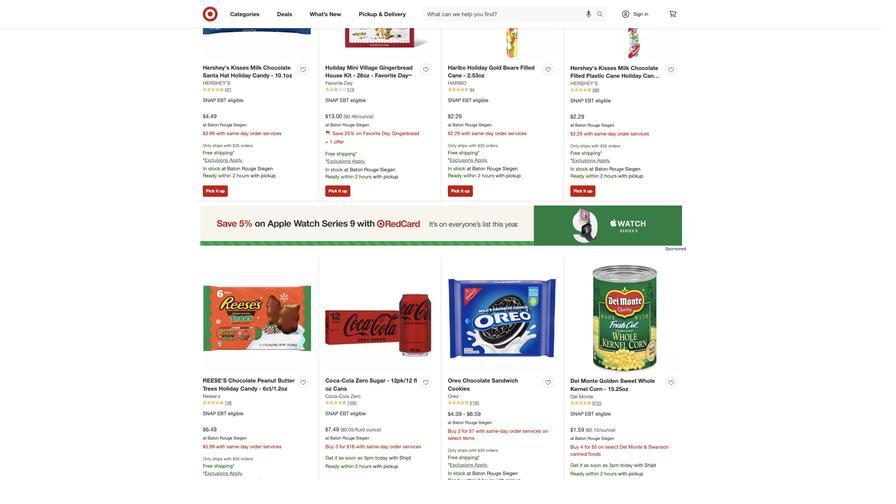 Task type: describe. For each thing, give the bounding box(es) containing it.
chocolate inside hershey's kisses milk chocolate santa hat holiday candy - 10.1oz
[[263, 64, 291, 71]]

at inside $4.49 at baton rouge siegen $3.99 with same-day order services
[[203, 122, 207, 128]]

pick it up button for hershey's kisses milk chocolate santa hat holiday candy - 10.1oz
[[203, 186, 228, 197]]

day for hershey's kisses milk chocolate filled plastic cane holiday candy - 2.88oz
[[609, 131, 617, 137]]

ebt for haribo holiday gold bears filled cane - 2.53oz
[[463, 97, 472, 103]]

canned
[[571, 451, 587, 457]]

exclusions apply. link for candy
[[205, 471, 243, 477]]

only for haribo holiday gold bears filled cane - 2.53oz
[[448, 143, 457, 148]]

del monte golden sweet whole kernel corn - 15.25oz link
[[571, 378, 663, 394]]

1 vertical spatial favorite
[[326, 80, 343, 86]]

services for hershey's kisses milk chocolate santa hat holiday candy - 10.1oz
[[263, 130, 282, 136]]

$1.59 ( $0.10 /ounce ) at baton rouge siegen buy 4 for $5 on select del monte & swanson canned foods
[[571, 427, 669, 457]]

services inside $4.39 - $6.59 at baton rouge siegen buy 2 for $7 with same-day order services on select items
[[523, 429, 541, 434]]

+
[[326, 139, 329, 145]]

$13.00 ( $0.46 /ounce ) at baton rouge siegen
[[326, 113, 374, 128]]

ounce
[[366, 427, 380, 433]]

cans
[[333, 386, 347, 393]]

& inside $1.59 ( $0.10 /ounce ) at baton rouge siegen buy 4 for $5 on select del monte & swanson canned foods
[[644, 444, 647, 450]]

cookies
[[448, 386, 470, 393]]

services for haribo holiday gold bears filled cane - 2.53oz
[[509, 130, 527, 136]]

baton inside $1.59 ( $0.10 /ounce ) at baton rouge siegen buy 4 for $5 on select del monte & swanson canned foods
[[576, 436, 587, 442]]

buy inside $7.49 ( $0.05 /fluid ounce ) at baton rouge siegen buy 3 for $18 with same-day order services
[[326, 444, 334, 450]]

421 link
[[203, 87, 312, 93]]

reese's
[[203, 378, 227, 385]]

baton inside $7.49 ( $0.05 /fluid ounce ) at baton rouge siegen buy 3 for $18 with same-day order services
[[330, 436, 342, 441]]

baton inside $13.00 ( $0.46 /ounce ) at baton rouge siegen
[[330, 122, 342, 128]]

- inside reese's chocolate peanut butter trees holiday candy - 6ct/1.2oz
[[259, 386, 261, 393]]

del for del monte
[[571, 394, 578, 400]]

plastic
[[587, 72, 605, 79]]

categories
[[230, 10, 260, 17]]

25%
[[345, 130, 355, 136]]

coca-cola zero sugar - 12pk/12 fl oz cans link
[[326, 377, 418, 393]]

pick it up for haribo holiday gold bears filled cane - 2.53oz
[[451, 189, 470, 194]]

peanut
[[258, 378, 276, 385]]

ebt for hershey's kisses milk chocolate filled plastic cane holiday candy - 2.88oz
[[585, 98, 595, 104]]

10.1oz
[[275, 72, 292, 79]]

snap ebt eligible for cane
[[448, 97, 489, 103]]

coca- for coca-cola zero sugar - 12pk/12 fl oz cans
[[326, 378, 342, 385]]

snap for hershey's kisses milk chocolate santa hat holiday candy - 10.1oz
[[203, 97, 216, 103]]

same- for reese's chocolate peanut butter trees holiday candy - 6ct/1.2oz
[[227, 444, 241, 450]]

haribo holiday gold bears filled cane - 2.53oz link
[[448, 64, 540, 80]]

search button
[[594, 6, 611, 23]]

ships for haribo holiday gold bears filled cane - 2.53oz
[[458, 143, 468, 148]]

$18
[[347, 444, 355, 450]]

snap for hershey's kisses milk chocolate filled plastic cane holiday candy - 2.88oz
[[571, 98, 584, 104]]

buy inside $4.39 - $6.59 at baton rouge siegen buy 2 for $7 with same-day order services on select items
[[448, 429, 457, 434]]

ebt for hershey's kisses milk chocolate santa hat holiday candy - 10.1oz
[[218, 97, 227, 103]]

same- inside $4.39 - $6.59 at baton rouge siegen buy 2 for $7 with same-day order services on select items
[[487, 429, 501, 434]]

What can we help you find? suggestions appear below search field
[[423, 6, 599, 22]]

- inside coca-cola zero sugar - 12pk/12 fl oz cans
[[387, 378, 390, 385]]

hershey's kisses milk chocolate filled plastic cane holiday candy - 2.88oz
[[571, 64, 661, 87]]

ebt for del monte golden sweet whole kernel corn - 15.25oz
[[585, 411, 595, 417]]

pick it up button for holiday mini village gingerbread house kit - 28oz - favorite day™
[[326, 186, 351, 197]]

holiday mini village gingerbread house kit - 28oz - favorite day™ link
[[326, 64, 418, 80]]

it for holiday mini village gingerbread house kit - 28oz - favorite day™
[[339, 189, 341, 194]]

rouge inside $4.49 at baton rouge siegen $3.99 with same-day order services
[[220, 122, 233, 128]]

$4.49
[[203, 113, 217, 120]]

$5
[[592, 444, 597, 450]]

holiday inside reese's chocolate peanut butter trees holiday candy - 6ct/1.2oz
[[219, 386, 239, 393]]

santa
[[203, 72, 219, 79]]

for inside $4.39 - $6.59 at baton rouge siegen buy 2 for $7 with same-day order services on select items
[[462, 429, 468, 434]]

golden
[[600, 378, 619, 385]]

exclusions inside free shipping * * exclusions apply. in stock at  baton rouge siegen ready within 2 hours with pickup
[[327, 158, 351, 164]]

eligible for kernel
[[596, 411, 611, 417]]

$7.49 ( $0.05 /fluid ounce ) at baton rouge siegen buy 3 for $18 with same-day order services
[[326, 426, 422, 450]]

save 25% on favorite day gingerbread
[[333, 130, 420, 136]]

- inside del monte golden sweet whole kernel corn - 15.25oz
[[605, 386, 607, 393]]

free shipping * * exclusions apply. for baton
[[203, 463, 243, 477]]

( for $13.00
[[344, 114, 345, 120]]

select inside $4.39 - $6.59 at baton rouge siegen buy 2 for $7 with same-day order services on select items
[[448, 436, 461, 442]]

$2.29 at baton rouge siegen $2.29 with same-day order services for holiday
[[571, 113, 650, 137]]

pick for hershey's kisses milk chocolate filled plastic cane holiday candy - 2.88oz
[[574, 189, 583, 194]]

at inside $4.39 - $6.59 at baton rouge siegen buy 2 for $7 with same-day order services on select items
[[448, 420, 452, 426]]

pickup & delivery
[[359, 10, 406, 17]]

oreo link
[[448, 393, 459, 400]]

136
[[225, 401, 232, 406]]

hershey's for santa
[[203, 80, 230, 86]]

oreo for oreo
[[448, 394, 459, 400]]

kisses for holiday
[[231, 64, 249, 71]]

fl
[[414, 378, 417, 385]]

oz
[[326, 386, 332, 393]]

rouge inside $13.00 ( $0.46 /ounce ) at baton rouge siegen
[[343, 122, 355, 128]]

9725 link
[[571, 401, 680, 407]]

for inside $1.59 ( $0.10 /ounce ) at baton rouge siegen buy 4 for $5 on select del monte & swanson canned foods
[[585, 444, 591, 450]]

oreo chocolate sandwich cookies link
[[448, 377, 540, 393]]

pick it up for hershey's kisses milk chocolate filled plastic cane holiday candy - 2.88oz
[[574, 189, 593, 194]]

at inside free shipping * * exclusions apply. in stock at  baton rouge siegen ready within 2 hours with pickup
[[344, 167, 349, 173]]

hershey's kisses milk chocolate santa hat holiday candy - 10.1oz link
[[203, 64, 295, 80]]

bears
[[504, 64, 519, 71]]

ships for hershey's kisses milk chocolate santa hat holiday candy - 10.1oz
[[213, 143, 223, 148]]

sign in link
[[616, 6, 660, 22]]

today for $1.59
[[621, 463, 633, 469]]

stock for hershey's kisses milk chocolate filled plastic cane holiday candy - 2.88oz
[[576, 166, 588, 172]]

get it as soon as 3pm today with shipt ready within 2 hours with pickup for $7.49
[[326, 455, 411, 470]]

on inside $1.59 ( $0.10 /ounce ) at baton rouge siegen buy 4 for $5 on select del monte & swanson canned foods
[[599, 444, 604, 450]]

free inside free shipping * * exclusions apply. in stock at  baton rouge siegen ready within 2 hours with pickup
[[326, 151, 335, 157]]

monte for del monte golden sweet whole kernel corn - 15.25oz
[[581, 378, 598, 385]]

order for haribo holiday gold bears filled cane - 2.53oz
[[495, 130, 507, 136]]

house
[[326, 72, 343, 79]]

mini
[[347, 64, 359, 71]]

as down $7.49 ( $0.05 /fluid ounce ) at baton rouge siegen buy 3 for $18 with same-day order services
[[358, 455, 363, 461]]

sandwich
[[492, 378, 518, 385]]

$6.49 at baton rouge siegen $5.99 with same-day order services
[[203, 426, 282, 450]]

- right kit
[[353, 72, 356, 79]]

with inside $7.49 ( $0.05 /fluid ounce ) at baton rouge siegen buy 3 for $18 with same-day order services
[[356, 444, 365, 450]]

$2.29 at baton rouge siegen $2.29 with same-day order services for 2.53oz
[[448, 113, 527, 136]]

28oz
[[357, 72, 370, 79]]

/fluid
[[354, 427, 365, 433]]

favorite day
[[326, 80, 353, 86]]

shipt for del monte golden sweet whole kernel corn - 15.25oz
[[645, 463, 657, 469]]

sugar
[[370, 378, 386, 385]]

kernel
[[571, 386, 588, 393]]

in inside free shipping * * exclusions apply. in stock at  baton rouge siegen ready within 2 hours with pickup
[[326, 167, 330, 173]]

day inside $7.49 ( $0.05 /fluid ounce ) at baton rouge siegen buy 3 for $18 with same-day order services
[[381, 444, 389, 450]]

cola for coca-cola zero
[[339, 394, 349, 400]]

gold
[[489, 64, 502, 71]]

candy inside hershey's kisses milk chocolate filled plastic cane holiday candy - 2.88oz
[[644, 72, 661, 79]]

only ships with $35 orders free shipping * * exclusions apply. in stock at  baton rouge siegen ready within 2 hours with pickup for 2.53oz
[[448, 143, 521, 179]]

shipping inside free shipping * * exclusions apply. in stock at  baton rouge siegen ready within 2 hours with pickup
[[337, 151, 356, 157]]

milk for candy
[[251, 64, 262, 71]]

$35 for cane
[[601, 143, 608, 149]]

$3.99
[[203, 130, 215, 136]]

filled for hershey's kisses milk chocolate filled plastic cane holiday candy - 2.88oz
[[571, 72, 585, 79]]

get for $7.49
[[326, 455, 334, 461]]

$7
[[470, 429, 475, 434]]

holiday inside hershey's kisses milk chocolate santa hat holiday candy - 10.1oz
[[231, 72, 251, 79]]

at inside $6.49 at baton rouge siegen $5.99 with same-day order services
[[203, 436, 207, 441]]

only ships with $35 orders for baton
[[203, 457, 253, 462]]

ebt for holiday mini village gingerbread house kit - 28oz - favorite day™
[[340, 97, 349, 103]]

candy inside reese's chocolate peanut butter trees holiday candy - 6ct/1.2oz
[[241, 386, 258, 393]]

up for haribo holiday gold bears filled cane - 2.53oz
[[465, 189, 470, 194]]

snap for holiday mini village gingerbread house kit - 28oz - favorite day™
[[326, 97, 339, 103]]

holiday inside holiday mini village gingerbread house kit - 28oz - favorite day™
[[326, 64, 346, 71]]

only ships with $35 orders free shipping * * exclusions apply. in stock at  baton rouge siegen ready within 2 hours with pickup for holiday
[[571, 143, 644, 179]]

cane inside hershey's kisses milk chocolate filled plastic cane holiday candy - 2.88oz
[[606, 72, 620, 79]]

for inside $7.49 ( $0.05 /fluid ounce ) at baton rouge siegen buy 3 for $18 with same-day order services
[[340, 444, 346, 450]]

pick for haribo holiday gold bears filled cane - 2.53oz
[[451, 189, 460, 194]]

sign in
[[634, 11, 649, 17]]

same- for haribo holiday gold bears filled cane - 2.53oz
[[472, 130, 486, 136]]

9725
[[593, 401, 602, 406]]

$4.39
[[448, 411, 462, 418]]

pick it up for hershey's kisses milk chocolate santa hat holiday candy - 10.1oz
[[206, 189, 225, 194]]

corn
[[590, 386, 603, 393]]

- inside hershey's kisses milk chocolate santa hat holiday candy - 10.1oz
[[271, 72, 274, 79]]

reese's
[[203, 394, 221, 400]]

oreo chocolate sandwich cookies
[[448, 378, 518, 393]]

select inside $1.59 ( $0.10 /ounce ) at baton rouge siegen buy 4 for $5 on select del monte & swanson canned foods
[[606, 444, 619, 450]]

rouge inside $1.59 ( $0.10 /ounce ) at baton rouge siegen buy 4 for $5 on select del monte & swanson canned foods
[[588, 436, 600, 442]]

$35 for -
[[478, 143, 485, 148]]

candy inside hershey's kisses milk chocolate santa hat holiday candy - 10.1oz
[[253, 72, 270, 79]]

sponsored
[[666, 246, 687, 252]]

day for reese's chocolate peanut butter trees holiday candy - 6ct/1.2oz
[[241, 444, 249, 450]]

zero for coca-cola zero sugar - 12pk/12 fl oz cans
[[356, 378, 368, 385]]

delivery
[[384, 10, 406, 17]]

categories link
[[224, 6, 268, 22]]

village
[[360, 64, 378, 71]]

snap for haribo holiday gold bears filled cane - 2.53oz
[[448, 97, 461, 103]]

zero for coca-cola zero
[[351, 394, 361, 400]]

in for haribo holiday gold bears filled cane - 2.53oz
[[448, 166, 452, 172]]

- inside haribo holiday gold bears filled cane - 2.53oz
[[464, 72, 466, 79]]

haribo
[[448, 80, 467, 86]]

snap for coca-cola zero sugar - 12pk/12 fl oz cans
[[326, 411, 339, 417]]

hat
[[220, 72, 229, 79]]

hershey's kisses milk chocolate filled plastic cane holiday candy - 2.88oz link
[[571, 64, 663, 87]]

del for del monte golden sweet whole kernel corn - 15.25oz
[[571, 378, 580, 385]]

pick it up button for hershey's kisses milk chocolate filled plastic cane holiday candy - 2.88oz
[[571, 186, 596, 197]]

with inside $4.39 - $6.59 at baton rouge siegen buy 2 for $7 with same-day order services on select items
[[476, 429, 485, 434]]

6ct/1.2oz
[[263, 386, 288, 393]]

favorite inside holiday mini village gingerbread house kit - 28oz - favorite day™
[[375, 72, 397, 79]]

ebt for reese's chocolate peanut butter trees holiday candy - 6ct/1.2oz
[[218, 411, 227, 417]]

) inside $7.49 ( $0.05 /fluid ounce ) at baton rouge siegen buy 3 for $18 with same-day order services
[[380, 427, 381, 433]]

on inside $4.39 - $6.59 at baton rouge siegen buy 2 for $7 with same-day order services on select items
[[543, 429, 548, 434]]

snap ebt eligible for kit
[[326, 97, 366, 103]]

search
[[594, 11, 611, 18]]

siegen inside $13.00 ( $0.46 /ounce ) at baton rouge siegen
[[356, 122, 370, 128]]

in stock at  baton rouge siegen
[[448, 471, 518, 477]]

in for hershey's kisses milk chocolate santa hat holiday candy - 10.1oz
[[203, 166, 207, 172]]

at inside $7.49 ( $0.05 /fluid ounce ) at baton rouge siegen buy 3 for $18 with same-day order services
[[326, 436, 329, 441]]

soon for $1.59
[[591, 463, 602, 469]]

coca-cola zero link
[[326, 393, 361, 400]]

free shipping * * exclusions apply. in stock at  baton rouge siegen ready within 2 hours with pickup
[[326, 151, 399, 180]]

get it as soon as 3pm today with shipt ready within 2 hours with pickup for $1.59
[[571, 463, 657, 477]]

/ounce for $1.59
[[599, 428, 615, 434]]

as down the canned in the bottom right of the page
[[584, 463, 589, 469]]

baton inside $6.49 at baton rouge siegen $5.99 with same-day order services
[[208, 436, 219, 441]]

baton inside free shipping * * exclusions apply. in stock at  baton rouge siegen ready within 2 hours with pickup
[[350, 167, 363, 173]]

siegen inside $1.59 ( $0.10 /ounce ) at baton rouge siegen buy 4 for $5 on select del monte & swanson canned foods
[[602, 436, 615, 442]]

pick it up for holiday mini village gingerbread house kit - 28oz - favorite day™
[[329, 189, 348, 194]]

it for haribo holiday gold bears filled cane - 2.53oz
[[461, 189, 464, 194]]

$0.46
[[345, 114, 357, 120]]

exclusions apply. link for holiday
[[205, 157, 243, 163]]

5195
[[470, 401, 480, 406]]

chocolate inside hershey's kisses milk chocolate filled plastic cane holiday candy - 2.88oz
[[631, 64, 659, 71]]

0 horizontal spatial on
[[356, 130, 362, 136]]

coca-cola zero sugar - 12pk/12 fl oz cans
[[326, 378, 417, 393]]

0 horizontal spatial &
[[379, 10, 383, 17]]

within inside free shipping * * exclusions apply. in stock at  baton rouge siegen ready within 2 hours with pickup
[[341, 174, 354, 180]]

sweet
[[621, 378, 637, 385]]

coca-cola zero
[[326, 394, 361, 400]]

baton inside $4.39 - $6.59 at baton rouge siegen buy 2 for $7 with same-day order services on select items
[[453, 420, 464, 426]]

what's new link
[[304, 6, 350, 22]]

rouge inside $6.49 at baton rouge siegen $5.99 with same-day order services
[[220, 436, 233, 441]]

eligible for cane
[[473, 97, 489, 103]]

1490 link
[[326, 400, 434, 407]]

exclusions apply. link for cane
[[573, 158, 611, 164]]

$5.99
[[203, 444, 215, 450]]

380
[[593, 87, 600, 93]]

$7.49
[[326, 426, 339, 434]]

shipt for coca-cola zero sugar - 12pk/12 fl oz cans
[[400, 455, 411, 461]]

stock for haribo holiday gold bears filled cane - 2.53oz
[[454, 166, 466, 172]]



Task type: vqa. For each thing, say whether or not it's contained in the screenshot.
HERSHEY'S Link
yes



Task type: locate. For each thing, give the bounding box(es) containing it.
2 horizontal spatial )
[[615, 428, 616, 434]]

) right $0.10
[[615, 428, 616, 434]]

1 horizontal spatial day
[[382, 130, 391, 136]]

snap
[[203, 97, 216, 103], [326, 97, 339, 103], [448, 97, 461, 103], [571, 98, 584, 104], [203, 411, 216, 417], [326, 411, 339, 417], [571, 411, 584, 417]]

day for haribo holiday gold bears filled cane - 2.53oz
[[486, 130, 494, 136]]

0 vertical spatial select
[[448, 436, 461, 442]]

1 vertical spatial monte
[[580, 394, 594, 400]]

snap ebt eligible down 9725
[[571, 411, 611, 417]]

zero up 1490
[[351, 394, 361, 400]]

3pm for $1.59
[[610, 463, 619, 469]]

snap ebt eligible
[[203, 97, 244, 103], [326, 97, 366, 103], [448, 97, 489, 103], [571, 98, 611, 104], [203, 411, 244, 417], [326, 411, 366, 417], [571, 411, 611, 417]]

up for hershey's kisses milk chocolate filled plastic cane holiday candy - 2.88oz
[[588, 189, 593, 194]]

what's
[[310, 10, 328, 17]]

deals link
[[271, 6, 301, 22]]

1 horizontal spatial buy
[[448, 429, 457, 434]]

1 vertical spatial gingerbread
[[392, 130, 420, 136]]

kisses inside hershey's kisses milk chocolate filled plastic cane holiday candy - 2.88oz
[[599, 64, 617, 71]]

snap ebt eligible down 519
[[326, 97, 366, 103]]

0 vertical spatial coca-
[[326, 378, 342, 385]]

exclusions
[[205, 157, 228, 163], [450, 157, 474, 163], [573, 158, 596, 164], [327, 158, 351, 164], [450, 462, 474, 468], [205, 471, 228, 477]]

1 horizontal spatial &
[[644, 444, 647, 450]]

( right $7.49
[[341, 427, 342, 433]]

coca- for coca-cola zero
[[326, 394, 339, 400]]

filled right the bears
[[521, 64, 535, 71]]

1 horizontal spatial get
[[571, 463, 579, 469]]

kisses inside hershey's kisses milk chocolate santa hat holiday candy - 10.1oz
[[231, 64, 249, 71]]

stock inside free shipping * * exclusions apply. in stock at  baton rouge siegen ready within 2 hours with pickup
[[331, 167, 343, 173]]

rouge inside free shipping * * exclusions apply. in stock at  baton rouge siegen ready within 2 hours with pickup
[[365, 167, 379, 173]]

1 horizontal spatial today
[[621, 463, 633, 469]]

0 vertical spatial only ships with $35 orders
[[448, 448, 498, 454]]

1 pick it up from the left
[[206, 189, 225, 194]]

0 vertical spatial today
[[376, 455, 388, 461]]

with inside $6.49 at baton rouge siegen $5.99 with same-day order services
[[216, 444, 226, 450]]

swanson
[[649, 444, 669, 450]]

siegen
[[234, 122, 247, 128], [356, 122, 370, 128], [479, 122, 492, 128], [602, 123, 615, 128], [258, 166, 273, 172], [503, 166, 518, 172], [626, 166, 641, 172], [380, 167, 396, 173], [479, 420, 492, 426], [234, 436, 247, 441], [356, 436, 370, 441], [602, 436, 615, 442], [503, 471, 518, 477]]

/ounce
[[357, 114, 373, 120], [599, 428, 615, 434]]

cola down cans
[[339, 394, 349, 400]]

oreo up cookies
[[448, 378, 461, 385]]

ships for hershey's kisses milk chocolate filled plastic cane holiday candy - 2.88oz
[[581, 143, 591, 149]]

snap for del monte golden sweet whole kernel corn - 15.25oz
[[571, 411, 584, 417]]

+ 1 offer
[[326, 139, 344, 145]]

sign
[[634, 11, 644, 17]]

hershey's kisses milk chocolate filled plastic cane holiday candy - 2.88oz image
[[571, 0, 680, 60], [571, 0, 680, 60]]

- down golden
[[605, 386, 607, 393]]

select left items
[[448, 436, 461, 442]]

2
[[233, 173, 235, 179], [478, 173, 481, 179], [601, 173, 603, 179], [355, 174, 358, 180], [458, 429, 461, 434], [355, 464, 358, 470], [601, 471, 603, 477]]

oreo chocolate sandwich cookies image
[[448, 265, 557, 373], [448, 265, 557, 373]]

1 up from the left
[[220, 189, 225, 194]]

0 vertical spatial cola
[[342, 378, 354, 385]]

same- inside $7.49 ( $0.05 /fluid ounce ) at baton rouge siegen buy 3 for $18 with same-day order services
[[367, 444, 381, 450]]

day inside $4.49 at baton rouge siegen $3.99 with same-day order services
[[241, 130, 249, 136]]

snap ebt eligible for plastic
[[571, 98, 611, 104]]

snap for reese's chocolate peanut butter trees holiday candy - 6ct/1.2oz
[[203, 411, 216, 417]]

orders for candy
[[241, 143, 253, 148]]

milk inside hershey's kisses milk chocolate santa hat holiday candy - 10.1oz
[[251, 64, 262, 71]]

del right $5
[[620, 444, 628, 450]]

hershey's inside hershey's kisses milk chocolate santa hat holiday candy - 10.1oz
[[203, 64, 230, 71]]

reese's link
[[203, 393, 221, 400]]

1 horizontal spatial kisses
[[599, 64, 617, 71]]

snap up the $13.00
[[326, 97, 339, 103]]

snap up $1.59 on the bottom of page
[[571, 411, 584, 417]]

services inside $7.49 ( $0.05 /fluid ounce ) at baton rouge siegen buy 3 for $18 with same-day order services
[[403, 444, 422, 450]]

0 horizontal spatial hershey's
[[203, 64, 230, 71]]

1 vertical spatial &
[[644, 444, 647, 450]]

only for hershey's kisses milk chocolate santa hat holiday candy - 10.1oz
[[203, 143, 212, 148]]

1 vertical spatial 3pm
[[610, 463, 619, 469]]

0 vertical spatial on
[[356, 130, 362, 136]]

$4.39 - $6.59 at baton rouge siegen buy 2 for $7 with same-day order services on select items
[[448, 411, 548, 442]]

stock for hershey's kisses milk chocolate santa hat holiday candy - 10.1oz
[[208, 166, 220, 172]]

2 inside free shipping * * exclusions apply. in stock at  baton rouge siegen ready within 2 hours with pickup
[[355, 174, 358, 180]]

3 up from the left
[[465, 189, 470, 194]]

on right 25%
[[356, 130, 362, 136]]

0 vertical spatial /ounce
[[357, 114, 373, 120]]

1 pick from the left
[[206, 189, 215, 194]]

for
[[462, 429, 468, 434], [340, 444, 346, 450], [585, 444, 591, 450]]

ebt down 136
[[218, 411, 227, 417]]

order
[[250, 130, 262, 136], [495, 130, 507, 136], [618, 131, 630, 137], [510, 429, 522, 434], [250, 444, 262, 450], [390, 444, 402, 450]]

1 horizontal spatial cane
[[606, 72, 620, 79]]

(
[[344, 114, 345, 120], [341, 427, 342, 433], [586, 428, 587, 434]]

order inside $7.49 ( $0.05 /fluid ounce ) at baton rouge siegen buy 3 for $18 with same-day order services
[[390, 444, 402, 450]]

2 horizontal spatial buy
[[571, 444, 579, 450]]

siegen inside $7.49 ( $0.05 /fluid ounce ) at baton rouge siegen buy 3 for $18 with same-day order services
[[356, 436, 370, 441]]

$4.49 at baton rouge siegen $3.99 with same-day order services
[[203, 113, 282, 136]]

snap down 2.88oz
[[571, 98, 584, 104]]

today down $1.59 ( $0.10 /ounce ) at baton rouge siegen buy 4 for $5 on select del monte & swanson canned foods
[[621, 463, 633, 469]]

whole
[[639, 378, 655, 385]]

eligible down 136
[[228, 411, 244, 417]]

only for hershey's kisses milk chocolate filled plastic cane holiday candy - 2.88oz
[[571, 143, 579, 149]]

hershey's kisses milk chocolate santa hat holiday candy - 10.1oz
[[203, 64, 292, 79]]

eligible down 94
[[473, 97, 489, 103]]

ebt for coca-cola zero sugar - 12pk/12 fl oz cans
[[340, 411, 349, 417]]

same- for hershey's kisses milk chocolate santa hat holiday candy - 10.1oz
[[227, 130, 241, 136]]

1 vertical spatial oreo
[[448, 394, 459, 400]]

del monte golden sweet whole kernel corn - 15.25oz image
[[571, 265, 680, 374], [571, 265, 680, 374]]

snap ebt eligible for hat
[[203, 97, 244, 103]]

monte up corn
[[581, 378, 598, 385]]

snap down haribo link
[[448, 97, 461, 103]]

haribo holiday gold bears filled cane - 2.53oz
[[448, 64, 535, 79]]

at inside $13.00 ( $0.46 /ounce ) at baton rouge siegen
[[326, 122, 329, 128]]

- down village
[[371, 72, 374, 79]]

ebt down 380
[[585, 98, 595, 104]]

1 pick it up button from the left
[[203, 186, 228, 197]]

hershey's up 380
[[571, 80, 598, 86]]

- down the 'peanut'
[[259, 386, 261, 393]]

/ounce inside $13.00 ( $0.46 /ounce ) at baton rouge siegen
[[357, 114, 373, 120]]

filled inside haribo holiday gold bears filled cane - 2.53oz
[[521, 64, 535, 71]]

hershey's inside hershey's kisses milk chocolate filled plastic cane holiday candy - 2.88oz
[[571, 64, 598, 71]]

up for hershey's kisses milk chocolate santa hat holiday candy - 10.1oz
[[220, 189, 225, 194]]

same- inside $6.49 at baton rouge siegen $5.99 with same-day order services
[[227, 444, 241, 450]]

- up haribo
[[464, 72, 466, 79]]

filled up 2.88oz
[[571, 72, 585, 79]]

siegen inside free shipping * * exclusions apply. in stock at  baton rouge siegen ready within 2 hours with pickup
[[380, 167, 396, 173]]

94 link
[[448, 87, 557, 93]]

chocolate up 10.1oz at top left
[[263, 64, 291, 71]]

ready inside free shipping * * exclusions apply. in stock at  baton rouge siegen ready within 2 hours with pickup
[[326, 174, 340, 180]]

on right $5
[[599, 444, 604, 450]]

$1.59
[[571, 427, 585, 434]]

filled for haribo holiday gold bears filled cane - 2.53oz
[[521, 64, 535, 71]]

1 horizontal spatial only ships with $35 orders free shipping * * exclusions apply. in stock at  baton rouge siegen ready within 2 hours with pickup
[[448, 143, 521, 179]]

/ounce up save 25% on favorite day gingerbread in the left of the page
[[357, 114, 373, 120]]

get down the canned in the bottom right of the page
[[571, 463, 579, 469]]

buy left 4
[[571, 444, 579, 450]]

snap ebt eligible for 12pk/12
[[326, 411, 366, 417]]

milk up 421 link
[[251, 64, 262, 71]]

snap ebt eligible down 1490
[[326, 411, 366, 417]]

0 horizontal spatial select
[[448, 436, 461, 442]]

candy up 380 link on the right top
[[644, 72, 661, 79]]

eligible down 380
[[596, 98, 611, 104]]

15.25oz
[[608, 386, 629, 393]]

380 link
[[571, 87, 680, 93]]

snap ebt eligible down 136
[[203, 411, 244, 417]]

eligible
[[228, 97, 244, 103], [351, 97, 366, 103], [473, 97, 489, 103], [596, 98, 611, 104], [228, 411, 244, 417], [351, 411, 366, 417], [596, 411, 611, 417]]

as down $0.05
[[339, 455, 344, 461]]

services inside $4.49 at baton rouge siegen $3.99 with same-day order services
[[263, 130, 282, 136]]

chocolate inside reese's chocolate peanut butter trees holiday candy - 6ct/1.2oz
[[228, 378, 256, 385]]

) up save 25% on favorite day gingerbread in the left of the page
[[373, 114, 374, 120]]

0 horizontal spatial filled
[[521, 64, 535, 71]]

0 horizontal spatial get
[[326, 455, 334, 461]]

- inside hershey's kisses milk chocolate filled plastic cane holiday candy - 2.88oz
[[571, 80, 573, 87]]

pick it up button for haribo holiday gold bears filled cane - 2.53oz
[[448, 186, 473, 197]]

$0.05
[[342, 427, 354, 433]]

2 up from the left
[[342, 189, 348, 194]]

holiday inside haribo holiday gold bears filled cane - 2.53oz
[[468, 64, 488, 71]]

favorite right 25%
[[363, 130, 381, 136]]

hershey's link for santa
[[203, 80, 230, 87]]

4 pick it up from the left
[[574, 189, 593, 194]]

rouge
[[220, 122, 233, 128], [343, 122, 355, 128], [465, 122, 478, 128], [588, 123, 600, 128], [242, 166, 256, 172], [487, 166, 502, 172], [610, 166, 624, 172], [365, 167, 379, 173], [465, 420, 478, 426], [220, 436, 233, 441], [343, 436, 355, 441], [588, 436, 600, 442], [487, 471, 502, 477]]

same-
[[227, 130, 241, 136], [472, 130, 486, 136], [595, 131, 609, 137], [487, 429, 501, 434], [227, 444, 241, 450], [367, 444, 381, 450]]

2 horizontal spatial only ships with $35 orders free shipping * * exclusions apply. in stock at  baton rouge siegen ready within 2 hours with pickup
[[571, 143, 644, 179]]

hours inside free shipping * * exclusions apply. in stock at  baton rouge siegen ready within 2 hours with pickup
[[359, 174, 372, 180]]

deals
[[277, 10, 292, 17]]

order inside $4.49 at baton rouge siegen $3.99 with same-day order services
[[250, 130, 262, 136]]

siegen inside $6.49 at baton rouge siegen $5.99 with same-day order services
[[234, 436, 247, 441]]

1 horizontal spatial /ounce
[[599, 428, 615, 434]]

cane right plastic
[[606, 72, 620, 79]]

1 vertical spatial day
[[382, 130, 391, 136]]

/ounce inside $1.59 ( $0.10 /ounce ) at baton rouge siegen buy 4 for $5 on select del monte & swanson canned foods
[[599, 428, 615, 434]]

2 vertical spatial del
[[620, 444, 628, 450]]

$2.29
[[448, 113, 462, 120], [571, 113, 585, 120], [448, 130, 460, 136], [571, 131, 583, 137]]

-
[[271, 72, 274, 79], [353, 72, 356, 79], [371, 72, 374, 79], [464, 72, 466, 79], [571, 80, 573, 87], [387, 378, 390, 385], [259, 386, 261, 393], [605, 386, 607, 393], [464, 411, 466, 418]]

3 pick it up button from the left
[[448, 186, 473, 197]]

) for $13.00
[[373, 114, 374, 120]]

421
[[225, 87, 232, 92]]

0 vertical spatial gingerbread
[[379, 64, 413, 71]]

cane inside haribo holiday gold bears filled cane - 2.53oz
[[448, 72, 462, 79]]

baton inside $4.49 at baton rouge siegen $3.99 with same-day order services
[[208, 122, 219, 128]]

hershey's for filled
[[571, 64, 598, 71]]

*
[[233, 150, 235, 156], [478, 150, 480, 156], [601, 150, 603, 156], [356, 151, 357, 157], [203, 157, 205, 163], [448, 157, 450, 163], [571, 158, 573, 164], [326, 158, 327, 164], [478, 455, 480, 461], [448, 462, 450, 468], [233, 463, 235, 469], [203, 471, 205, 477]]

holiday mini village gingerbread house kit - 28oz - favorite day™ image
[[326, 0, 434, 60], [326, 0, 434, 60]]

12pk/12
[[391, 378, 412, 385]]

1490
[[347, 401, 357, 406]]

) inside $1.59 ( $0.10 /ounce ) at baton rouge siegen buy 4 for $5 on select del monte & swanson canned foods
[[615, 428, 616, 434]]

eligible for plastic
[[596, 98, 611, 104]]

4 up from the left
[[588, 189, 593, 194]]

day inside $4.39 - $6.59 at baton rouge siegen buy 2 for $7 with same-day order services on select items
[[501, 429, 509, 434]]

at inside $1.59 ( $0.10 /ounce ) at baton rouge siegen buy 4 for $5 on select del monte & swanson canned foods
[[571, 436, 574, 442]]

hershey's link
[[203, 80, 230, 87], [571, 80, 598, 87]]

del inside del monte golden sweet whole kernel corn - 15.25oz
[[571, 378, 580, 385]]

haribo
[[448, 64, 466, 71]]

pick
[[206, 189, 215, 194], [329, 189, 338, 194], [451, 189, 460, 194], [574, 189, 583, 194]]

pickup
[[261, 173, 276, 179], [506, 173, 521, 179], [629, 173, 644, 179], [384, 174, 399, 180], [384, 464, 399, 470], [629, 471, 644, 477]]

favorite down house
[[326, 80, 343, 86]]

reese's chocolate peanut butter trees holiday candy - 6ct/1.2oz
[[203, 378, 295, 393]]

gingerbread inside holiday mini village gingerbread house kit - 28oz - favorite day™
[[379, 64, 413, 71]]

0 horizontal spatial hershey's link
[[203, 80, 230, 87]]

3 pick from the left
[[451, 189, 460, 194]]

1 vertical spatial shipt
[[645, 463, 657, 469]]

1 horizontal spatial $2.29 at baton rouge siegen $2.29 with same-day order services
[[571, 113, 650, 137]]

1 horizontal spatial filled
[[571, 72, 585, 79]]

eligible for hat
[[228, 97, 244, 103]]

get it as soon as 3pm today with shipt ready within 2 hours with pickup down $18
[[326, 455, 411, 470]]

cola inside coca-cola zero sugar - 12pk/12 fl oz cans
[[342, 378, 354, 385]]

0 vertical spatial del
[[571, 378, 580, 385]]

zero inside coca-cola zero sugar - 12pk/12 fl oz cans
[[356, 378, 368, 385]]

1 vertical spatial today
[[621, 463, 633, 469]]

day™
[[398, 72, 412, 79]]

favorite day link
[[326, 80, 353, 87]]

for right the 3
[[340, 444, 346, 450]]

orders for holiday
[[609, 143, 621, 149]]

2 pick it up from the left
[[329, 189, 348, 194]]

monte inside $1.59 ( $0.10 /ounce ) at baton rouge siegen buy 4 for $5 on select del monte & swanson canned foods
[[629, 444, 643, 450]]

foods
[[589, 451, 601, 457]]

eligible for kit
[[351, 97, 366, 103]]

0 horizontal spatial kisses
[[231, 64, 249, 71]]

0 horizontal spatial only ships with $35 orders
[[203, 457, 253, 462]]

5195 link
[[448, 400, 557, 407]]

2 horizontal spatial on
[[599, 444, 604, 450]]

ebt down 1490
[[340, 411, 349, 417]]

what's new
[[310, 10, 342, 17]]

order for hershey's kisses milk chocolate santa hat holiday candy - 10.1oz
[[250, 130, 262, 136]]

on left $1.59 on the bottom of page
[[543, 429, 548, 434]]

( inside $13.00 ( $0.46 /ounce ) at baton rouge siegen
[[344, 114, 345, 120]]

eligible down 519
[[351, 97, 366, 103]]

only ships with $35 orders
[[448, 448, 498, 454], [203, 457, 253, 462]]

& left swanson
[[644, 444, 647, 450]]

0 vertical spatial soon
[[345, 455, 356, 461]]

1 vertical spatial coca-
[[326, 394, 339, 400]]

kisses for cane
[[599, 64, 617, 71]]

1 horizontal spatial hershey's link
[[571, 80, 598, 87]]

siegen inside $4.39 - $6.59 at baton rouge siegen buy 2 for $7 with same-day order services on select items
[[479, 420, 492, 426]]

milk up 380 link on the right top
[[618, 64, 630, 71]]

1 horizontal spatial 3pm
[[610, 463, 619, 469]]

hershey's for filled
[[571, 80, 598, 86]]

same- inside $4.49 at baton rouge siegen $3.99 with same-day order services
[[227, 130, 241, 136]]

with inside free shipping * * exclusions apply. in stock at  baton rouge siegen ready within 2 hours with pickup
[[373, 174, 382, 180]]

haribo holiday gold bears filled cane - 2.53oz image
[[448, 0, 557, 60], [448, 0, 557, 60]]

0 horizontal spatial day
[[344, 80, 353, 86]]

&
[[379, 10, 383, 17], [644, 444, 647, 450]]

snap ebt eligible for holiday
[[203, 411, 244, 417]]

with inside $4.49 at baton rouge siegen $3.99 with same-day order services
[[216, 130, 226, 136]]

del monte golden sweet whole kernel corn - 15.25oz
[[571, 378, 655, 393]]

monte for del monte
[[580, 394, 594, 400]]

1 vertical spatial only ships with $35 orders
[[203, 457, 253, 462]]

get for $1.59
[[571, 463, 579, 469]]

coca- up oz
[[326, 378, 342, 385]]

only ships with $35 orders for $6.59
[[448, 448, 498, 454]]

136 link
[[203, 400, 312, 407]]

free shipping * * exclusions apply. down $5.99
[[203, 463, 243, 477]]

2 coca- from the top
[[326, 394, 339, 400]]

4
[[581, 444, 584, 450]]

only ships with $35 orders free shipping * * exclusions apply. in stock at  baton rouge siegen ready within 2 hours with pickup for candy
[[203, 143, 276, 179]]

) right /fluid
[[380, 427, 381, 433]]

rouge inside $4.39 - $6.59 at baton rouge siegen buy 2 for $7 with same-day order services on select items
[[465, 420, 478, 426]]

advertisement region
[[196, 206, 687, 246]]

free shipping * * exclusions apply. for $6.59
[[448, 455, 488, 468]]

coca-cola zero sugar - 12pk/12 fl oz cans image
[[326, 265, 434, 373], [326, 265, 434, 373]]

0 horizontal spatial today
[[376, 455, 388, 461]]

del inside "del monte" link
[[571, 394, 578, 400]]

holiday up 380 link on the right top
[[622, 72, 642, 79]]

1 horizontal spatial on
[[543, 429, 548, 434]]

0 horizontal spatial buy
[[326, 444, 334, 450]]

1 horizontal spatial free shipping * * exclusions apply.
[[448, 455, 488, 468]]

1
[[330, 139, 333, 145]]

0 vertical spatial zero
[[356, 378, 368, 385]]

hours
[[237, 173, 249, 179], [482, 173, 495, 179], [605, 173, 617, 179], [359, 174, 372, 180], [359, 464, 372, 470], [605, 471, 617, 477]]

2 horizontal spatial for
[[585, 444, 591, 450]]

0 horizontal spatial milk
[[251, 64, 262, 71]]

1 coca- from the top
[[326, 378, 342, 385]]

0 horizontal spatial cane
[[448, 72, 462, 79]]

get
[[326, 455, 334, 461], [571, 463, 579, 469]]

( for $1.59
[[586, 428, 587, 434]]

oreo
[[448, 378, 461, 385], [448, 394, 459, 400]]

chocolate
[[263, 64, 291, 71], [631, 64, 659, 71], [228, 378, 256, 385], [463, 378, 491, 385]]

reese's chocolate peanut butter trees holiday candy - 6ct/1.2oz image
[[203, 265, 312, 373], [203, 265, 312, 373]]

0 horizontal spatial free shipping * * exclusions apply.
[[203, 463, 243, 477]]

0 horizontal spatial soon
[[345, 455, 356, 461]]

oreo inside oreo chocolate sandwich cookies
[[448, 378, 461, 385]]

0 horizontal spatial /ounce
[[357, 114, 373, 120]]

1 vertical spatial cola
[[339, 394, 349, 400]]

only ships with $35 orders down $5.99
[[203, 457, 253, 462]]

eligible for 12pk/12
[[351, 411, 366, 417]]

buy inside $1.59 ( $0.10 /ounce ) at baton rouge siegen buy 4 for $5 on select del monte & swanson canned foods
[[571, 444, 579, 450]]

)
[[373, 114, 374, 120], [380, 427, 381, 433], [615, 428, 616, 434]]

holiday up 136
[[219, 386, 239, 393]]

del down kernel
[[571, 394, 578, 400]]

today down $7.49 ( $0.05 /fluid ounce ) at baton rouge siegen buy 3 for $18 with same-day order services
[[376, 455, 388, 461]]

as down $1.59 ( $0.10 /ounce ) at baton rouge siegen buy 4 for $5 on select del monte & swanson canned foods
[[603, 463, 608, 469]]

monte left swanson
[[629, 444, 643, 450]]

hershey's down santa
[[203, 80, 230, 86]]

1 vertical spatial on
[[543, 429, 548, 434]]

get down $7.49
[[326, 455, 334, 461]]

it for hershey's kisses milk chocolate filled plastic cane holiday candy - 2.88oz
[[584, 189, 587, 194]]

get it as soon as 3pm today with shipt ready within 2 hours with pickup
[[326, 455, 411, 470], [571, 463, 657, 477]]

kisses up plastic
[[599, 64, 617, 71]]

del monte link
[[571, 394, 594, 401]]

0 vertical spatial favorite
[[375, 72, 397, 79]]

coca- inside coca-cola zero sugar - 12pk/12 fl oz cans
[[326, 378, 342, 385]]

up for holiday mini village gingerbread house kit - 28oz - favorite day™
[[342, 189, 348, 194]]

- left 10.1oz at top left
[[271, 72, 274, 79]]

soon down foods
[[591, 463, 602, 469]]

2 oreo from the top
[[448, 394, 459, 400]]

kisses up 421
[[231, 64, 249, 71]]

favorite
[[375, 72, 397, 79], [326, 80, 343, 86], [363, 130, 381, 136]]

2 vertical spatial on
[[599, 444, 604, 450]]

0 vertical spatial monte
[[581, 378, 598, 385]]

candy up 136 link
[[241, 386, 258, 393]]

apply. inside free shipping * * exclusions apply. in stock at  baton rouge siegen ready within 2 hours with pickup
[[352, 158, 366, 164]]

0 vertical spatial filled
[[521, 64, 535, 71]]

4 pick it up button from the left
[[571, 186, 596, 197]]

1 horizontal spatial hershey's
[[571, 64, 598, 71]]

1 horizontal spatial milk
[[618, 64, 630, 71]]

0 horizontal spatial hershey's
[[203, 80, 230, 86]]

orders for 2.53oz
[[486, 143, 498, 148]]

for left $7
[[462, 429, 468, 434]]

0 vertical spatial shipt
[[400, 455, 411, 461]]

only ships with $35 orders free shipping * * exclusions apply. in stock at  baton rouge siegen ready within 2 hours with pickup
[[203, 143, 276, 179], [448, 143, 521, 179], [571, 143, 644, 179]]

pickup inside free shipping * * exclusions apply. in stock at  baton rouge siegen ready within 2 hours with pickup
[[384, 174, 399, 180]]

3 pick it up from the left
[[451, 189, 470, 194]]

2.88oz
[[575, 80, 592, 87]]

cola for coca-cola zero sugar - 12pk/12 fl oz cans
[[342, 378, 354, 385]]

for right 4
[[585, 444, 591, 450]]

holiday inside hershey's kisses milk chocolate filled plastic cane holiday candy - 2.88oz
[[622, 72, 642, 79]]

order for hershey's kisses milk chocolate filled plastic cane holiday candy - 2.88oz
[[618, 131, 630, 137]]

3pm down $1.59 ( $0.10 /ounce ) at baton rouge siegen buy 4 for $5 on select del monte & swanson canned foods
[[610, 463, 619, 469]]

in
[[645, 11, 649, 17]]

order inside $4.39 - $6.59 at baton rouge siegen buy 2 for $7 with same-day order services on select items
[[510, 429, 522, 434]]

oreo down cookies
[[448, 394, 459, 400]]

pick it up
[[206, 189, 225, 194], [329, 189, 348, 194], [451, 189, 470, 194], [574, 189, 593, 194]]

up
[[220, 189, 225, 194], [342, 189, 348, 194], [465, 189, 470, 194], [588, 189, 593, 194]]

chocolate up cookies
[[463, 378, 491, 385]]

hershey's up plastic
[[571, 64, 598, 71]]

/ounce for $13.00
[[357, 114, 373, 120]]

same- for hershey's kisses milk chocolate filled plastic cane holiday candy - 2.88oz
[[595, 131, 609, 137]]

zero left "sugar"
[[356, 378, 368, 385]]

today for $7.49
[[376, 455, 388, 461]]

( inside $1.59 ( $0.10 /ounce ) at baton rouge siegen buy 4 for $5 on select del monte & swanson canned foods
[[586, 428, 587, 434]]

candy up 421 link
[[253, 72, 270, 79]]

0 horizontal spatial (
[[341, 427, 342, 433]]

0 vertical spatial &
[[379, 10, 383, 17]]

1 vertical spatial zero
[[351, 394, 361, 400]]

2 pick it up button from the left
[[326, 186, 351, 197]]

only ships with $35 orders down items
[[448, 448, 498, 454]]

1 vertical spatial get
[[571, 463, 579, 469]]

haribo link
[[448, 80, 467, 87]]

2.53oz
[[468, 72, 485, 79]]

0 horizontal spatial $2.29 at baton rouge siegen $2.29 with same-day order services
[[448, 113, 527, 136]]

ebt down 421
[[218, 97, 227, 103]]

trees
[[203, 386, 217, 393]]

monte inside del monte golden sweet whole kernel corn - 15.25oz
[[581, 378, 598, 385]]

items
[[463, 436, 475, 442]]

1 horizontal spatial for
[[462, 429, 468, 434]]

1 horizontal spatial (
[[344, 114, 345, 120]]

cane up haribo
[[448, 72, 462, 79]]

2 pick from the left
[[329, 189, 338, 194]]

chocolate up 380 link on the right top
[[631, 64, 659, 71]]

reese's chocolate peanut butter trees holiday candy - 6ct/1.2oz link
[[203, 377, 295, 393]]

1 horizontal spatial )
[[380, 427, 381, 433]]

1 vertical spatial select
[[606, 444, 619, 450]]

new
[[330, 10, 342, 17]]

pick for holiday mini village gingerbread house kit - 28oz - favorite day™
[[329, 189, 338, 194]]

1 horizontal spatial select
[[606, 444, 619, 450]]

eligible for holiday
[[228, 411, 244, 417]]

1 horizontal spatial soon
[[591, 463, 602, 469]]

snap ebt eligible down 94
[[448, 97, 489, 103]]

ebt down 519
[[340, 97, 349, 103]]

hershey's for santa
[[203, 64, 230, 71]]

rouge inside $7.49 ( $0.05 /fluid ounce ) at baton rouge siegen buy 3 for $18 with same-day order services
[[343, 436, 355, 441]]

1 vertical spatial soon
[[591, 463, 602, 469]]

4 pick from the left
[[574, 189, 583, 194]]

day for hershey's kisses milk chocolate santa hat holiday candy - 10.1oz
[[241, 130, 249, 136]]

0 horizontal spatial )
[[373, 114, 374, 120]]

3pm for $7.49
[[364, 455, 374, 461]]

snap ebt eligible down 421
[[203, 97, 244, 103]]

2 inside $4.39 - $6.59 at baton rouge siegen buy 2 for $7 with same-day order services on select items
[[458, 429, 461, 434]]

it for hershey's kisses milk chocolate santa hat holiday candy - 10.1oz
[[216, 189, 219, 194]]

1 vertical spatial filled
[[571, 72, 585, 79]]

0 horizontal spatial get it as soon as 3pm today with shipt ready within 2 hours with pickup
[[326, 455, 411, 470]]

0 vertical spatial day
[[344, 80, 353, 86]]

offer
[[334, 139, 344, 145]]

milk for holiday
[[618, 64, 630, 71]]

1 horizontal spatial only ships with $35 orders
[[448, 448, 498, 454]]

1 horizontal spatial get it as soon as 3pm today with shipt ready within 2 hours with pickup
[[571, 463, 657, 477]]

94
[[470, 87, 475, 92]]

0 horizontal spatial only ships with $35 orders free shipping * * exclusions apply. in stock at  baton rouge siegen ready within 2 hours with pickup
[[203, 143, 276, 179]]

in for hershey's kisses milk chocolate filled plastic cane holiday candy - 2.88oz
[[571, 166, 575, 172]]

holiday up house
[[326, 64, 346, 71]]

1 vertical spatial /ounce
[[599, 428, 615, 434]]

hershey's link for filled
[[571, 80, 598, 87]]

) for $1.59
[[615, 428, 616, 434]]

chocolate inside oreo chocolate sandwich cookies
[[463, 378, 491, 385]]

services for hershey's kisses milk chocolate filled plastic cane holiday candy - 2.88oz
[[631, 131, 650, 137]]

buy left the 3
[[326, 444, 334, 450]]

butter
[[278, 378, 295, 385]]

hershey's link up 380
[[571, 80, 598, 87]]

snap up $6.49
[[203, 411, 216, 417]]

0 horizontal spatial 3pm
[[364, 455, 374, 461]]

filled inside hershey's kisses milk chocolate filled plastic cane holiday candy - 2.88oz
[[571, 72, 585, 79]]

1 horizontal spatial shipt
[[645, 463, 657, 469]]

- left 2.88oz
[[571, 80, 573, 87]]

) inside $13.00 ( $0.46 /ounce ) at baton rouge siegen
[[373, 114, 374, 120]]

2 vertical spatial favorite
[[363, 130, 381, 136]]

1 oreo from the top
[[448, 378, 461, 385]]

hershey's kisses milk chocolate santa hat holiday candy - 10.1oz image
[[203, 0, 312, 60], [203, 0, 312, 60]]

1 vertical spatial del
[[571, 394, 578, 400]]

cola up cans
[[342, 378, 354, 385]]

oreo for oreo chocolate sandwich cookies
[[448, 378, 461, 385]]

eligible down 1490
[[351, 411, 366, 417]]

free shipping * * exclusions apply. up 'in stock at  baton rouge siegen'
[[448, 455, 488, 468]]

chocolate left the 'peanut'
[[228, 378, 256, 385]]

ebt down 9725
[[585, 411, 595, 417]]

$35 for holiday
[[233, 143, 240, 148]]

/ounce up foods
[[599, 428, 615, 434]]

milk inside hershey's kisses milk chocolate filled plastic cane holiday candy - 2.88oz
[[618, 64, 630, 71]]

siegen inside $4.49 at baton rouge siegen $3.99 with same-day order services
[[234, 122, 247, 128]]

0 horizontal spatial for
[[340, 444, 346, 450]]

select
[[448, 436, 461, 442], [606, 444, 619, 450]]

0 horizontal spatial shipt
[[400, 455, 411, 461]]

( for $7.49
[[341, 427, 342, 433]]

save
[[333, 130, 343, 136]]

0 vertical spatial oreo
[[448, 378, 461, 385]]

exclusions apply. link
[[205, 157, 243, 163], [450, 157, 488, 163], [573, 158, 611, 164], [327, 158, 366, 164], [450, 462, 488, 468], [205, 471, 243, 477]]

- right "sugar"
[[387, 378, 390, 385]]

soon down $18
[[345, 455, 356, 461]]

0 vertical spatial get
[[326, 455, 334, 461]]

exclusions apply. link for -
[[450, 157, 488, 163]]

snap up $4.49
[[203, 97, 216, 103]]

snap ebt eligible for kernel
[[571, 411, 611, 417]]

select right $5
[[606, 444, 619, 450]]

del inside $1.59 ( $0.10 /ounce ) at baton rouge siegen buy 4 for $5 on select del monte & swanson canned foods
[[620, 444, 628, 450]]

2 vertical spatial monte
[[629, 444, 643, 450]]

2 horizontal spatial (
[[586, 428, 587, 434]]

- inside $4.39 - $6.59 at baton rouge siegen buy 2 for $7 with same-day order services on select items
[[464, 411, 466, 418]]

3pm
[[364, 455, 374, 461], [610, 463, 619, 469]]

( right the $13.00
[[344, 114, 345, 120]]



